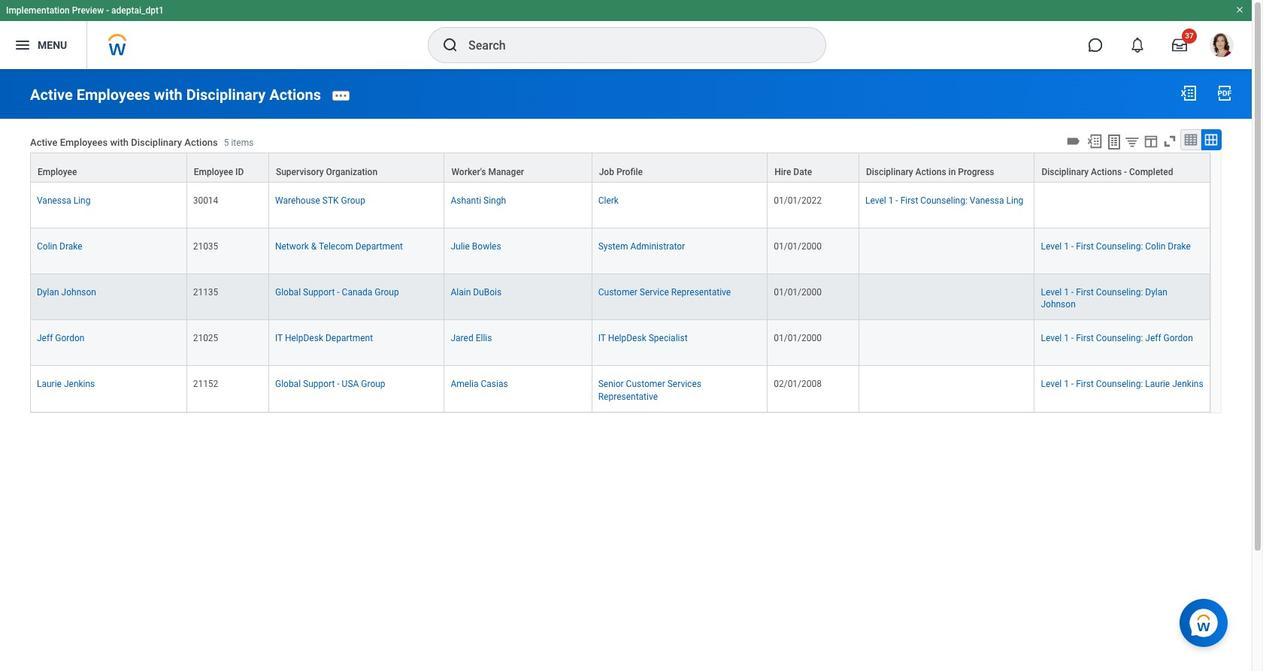 Task type: describe. For each thing, give the bounding box(es) containing it.
5
[[224, 138, 229, 148]]

julie bowles
[[451, 241, 501, 252]]

row containing colin drake
[[30, 229, 1210, 274]]

preview
[[72, 5, 104, 16]]

2 laurie from the left
[[1145, 379, 1170, 390]]

dubois
[[473, 287, 502, 298]]

37
[[1185, 32, 1194, 40]]

hire
[[775, 167, 791, 177]]

active employees with disciplinary actions 5 items
[[30, 137, 254, 148]]

group for usa
[[361, 379, 385, 390]]

1 for level 1 - first counseling: dylan johnson
[[1064, 287, 1069, 298]]

julie bowles link
[[451, 238, 501, 252]]

disciplinary down active employees with disciplinary actions 'link'
[[131, 137, 182, 148]]

active for active employees with disciplinary actions
[[30, 85, 73, 104]]

vanessa ling link
[[37, 192, 91, 206]]

tag image
[[1065, 133, 1082, 149]]

1 ling from the left
[[73, 195, 91, 206]]

- for implementation preview -   adeptai_dpt1
[[106, 5, 109, 16]]

2 gordon from the left
[[1163, 333, 1193, 344]]

21135
[[193, 287, 218, 298]]

global support - canada group link
[[275, 284, 399, 298]]

view printable version (pdf) image
[[1216, 84, 1234, 102]]

customer service representative
[[598, 287, 731, 298]]

alain dubois
[[451, 287, 502, 298]]

organization
[[326, 167, 377, 177]]

employee id
[[194, 167, 244, 177]]

worker's manager button
[[445, 153, 591, 182]]

1 laurie from the left
[[37, 379, 62, 390]]

close environment banner image
[[1235, 5, 1244, 14]]

- for level 1 - first counseling: dylan johnson
[[1071, 287, 1074, 298]]

hire date
[[775, 167, 812, 177]]

1 horizontal spatial representative
[[671, 287, 731, 298]]

casias
[[481, 379, 508, 390]]

first for level 1 - first counseling: colin drake
[[1076, 241, 1094, 252]]

counseling: for vanessa
[[920, 195, 967, 206]]

customer inside 'senior customer services representative'
[[626, 379, 665, 390]]

senior customer services representative
[[598, 379, 701, 402]]

job profile button
[[592, 153, 767, 182]]

global support - usa group
[[275, 379, 385, 390]]

21035
[[193, 241, 218, 252]]

supervisory organization
[[276, 167, 377, 177]]

0 horizontal spatial johnson
[[61, 287, 96, 298]]

37 button
[[1163, 29, 1197, 62]]

1 for level 1 - first counseling: colin drake
[[1064, 241, 1069, 252]]

employee for employee id
[[194, 167, 233, 177]]

amelia casias link
[[451, 376, 508, 390]]

level 1 - first counseling: colin drake link
[[1041, 238, 1191, 252]]

01/01/2000 for it helpdesk specialist
[[774, 333, 822, 344]]

disciplinary actions - completed button
[[1035, 153, 1210, 182]]

level 1 - first counseling: jeff gordon
[[1041, 333, 1193, 344]]

manager
[[488, 167, 524, 177]]

first for level 1 - first counseling: vanessa ling
[[900, 195, 918, 206]]

export to worksheets image
[[1105, 133, 1123, 151]]

counseling: for laurie
[[1096, 379, 1143, 390]]

system
[[598, 241, 628, 252]]

notifications large image
[[1130, 38, 1145, 53]]

it helpdesk specialist link
[[598, 330, 688, 344]]

clerk link
[[598, 192, 619, 206]]

implementation
[[6, 5, 70, 16]]

representative inside 'senior customer services representative'
[[598, 391, 658, 402]]

warehouse stk group
[[275, 195, 365, 206]]

support for usa
[[303, 379, 335, 390]]

cell for level 1 - first counseling: laurie jenkins
[[859, 366, 1035, 412]]

vanessa inside vanessa ling link
[[37, 195, 71, 206]]

1 gordon from the left
[[55, 333, 85, 344]]

level for level 1 - first counseling: laurie jenkins
[[1041, 379, 1062, 390]]

menu banner
[[0, 0, 1252, 69]]

usa
[[342, 379, 359, 390]]

clerk
[[598, 195, 619, 206]]

it helpdesk department
[[275, 333, 373, 344]]

0 vertical spatial customer
[[598, 287, 637, 298]]

employees for active employees with disciplinary actions 5 items
[[60, 137, 108, 148]]

group for canada
[[375, 287, 399, 298]]

system administrator link
[[598, 238, 685, 252]]

row containing dylan johnson
[[30, 274, 1210, 320]]

active employees with disciplinary actions link
[[30, 85, 321, 104]]

network & telecom department
[[275, 241, 403, 252]]

level for level 1 - first counseling: dylan johnson
[[1041, 287, 1062, 298]]

level 1 - first counseling: vanessa ling
[[865, 195, 1023, 206]]

adeptai_dpt1
[[111, 5, 164, 16]]

stk
[[322, 195, 339, 206]]

table image
[[1183, 132, 1198, 147]]

completed
[[1129, 167, 1173, 177]]

counseling: for dylan
[[1096, 287, 1143, 298]]

with for active employees with disciplinary actions 5 items
[[110, 137, 129, 148]]

level 1 - first counseling: laurie jenkins link
[[1041, 376, 1203, 390]]

click to view/edit grid preferences image
[[1143, 133, 1159, 149]]

row containing jeff gordon
[[30, 320, 1210, 366]]

it for it helpdesk department
[[275, 333, 283, 344]]

1 colin from the left
[[37, 241, 57, 252]]

support for canada
[[303, 287, 335, 298]]

singh
[[483, 195, 506, 206]]

first for level 1 - first counseling: dylan johnson
[[1076, 287, 1094, 298]]

- for level 1 - first counseling: vanessa ling
[[896, 195, 898, 206]]

active employees with disciplinary actions
[[30, 85, 321, 104]]

employees for active employees with disciplinary actions
[[76, 85, 150, 104]]

row containing vanessa ling
[[30, 183, 1210, 229]]

global for global support - canada group
[[275, 287, 301, 298]]

implementation preview -   adeptai_dpt1
[[6, 5, 164, 16]]

warehouse stk group link
[[275, 192, 365, 206]]

disciplinary actions in progress button
[[859, 153, 1034, 182]]

helpdesk for department
[[285, 333, 323, 344]]

profile
[[616, 167, 643, 177]]

2 drake from the left
[[1168, 241, 1191, 252]]

expand table image
[[1204, 132, 1219, 147]]

employee id button
[[187, 153, 268, 182]]

worker's
[[451, 167, 486, 177]]

laurie jenkins
[[37, 379, 95, 390]]

laurie jenkins link
[[37, 376, 95, 390]]

21152
[[193, 379, 218, 390]]

warehouse
[[275, 195, 320, 206]]

Search Workday  search field
[[468, 29, 795, 62]]

search image
[[441, 36, 459, 54]]

disciplinary up 5
[[186, 85, 266, 104]]

vanessa inside the level 1 - first counseling: vanessa ling link
[[970, 195, 1004, 206]]

canada
[[342, 287, 372, 298]]

services
[[667, 379, 701, 390]]

row containing employee
[[30, 152, 1210, 183]]

menu
[[38, 39, 67, 51]]

level 1 - first counseling: colin drake
[[1041, 241, 1191, 252]]

30014
[[193, 195, 218, 206]]

1 jenkins from the left
[[64, 379, 95, 390]]

row containing laurie jenkins
[[30, 366, 1210, 412]]

date
[[793, 167, 812, 177]]

system administrator
[[598, 241, 685, 252]]



Task type: locate. For each thing, give the bounding box(es) containing it.
level inside 'level 1 - first counseling: dylan johnson'
[[1041, 287, 1062, 298]]

fullscreen image
[[1162, 133, 1178, 149]]

1 for level 1 - first counseling: vanessa ling
[[888, 195, 893, 206]]

2 vanessa from the left
[[970, 195, 1004, 206]]

worker's manager
[[451, 167, 524, 177]]

first down level 1 - first counseling: jeff gordon
[[1076, 379, 1094, 390]]

dylan up level 1 - first counseling: jeff gordon link
[[1145, 287, 1167, 298]]

active for active employees with disciplinary actions 5 items
[[30, 137, 57, 148]]

it up senior
[[598, 333, 606, 344]]

global
[[275, 287, 301, 298], [275, 379, 301, 390]]

- down level 1 - first counseling: jeff gordon
[[1071, 379, 1074, 390]]

0 vertical spatial representative
[[671, 287, 731, 298]]

network
[[275, 241, 309, 252]]

counseling: for colin
[[1096, 241, 1143, 252]]

laurie down jeff gordon
[[37, 379, 62, 390]]

cell for level 1 - first counseling: dylan johnson
[[859, 274, 1035, 320]]

laurie down level 1 - first counseling: jeff gordon
[[1145, 379, 1170, 390]]

1 vertical spatial representative
[[598, 391, 658, 402]]

customer left service
[[598, 287, 637, 298]]

global support - canada group
[[275, 287, 399, 298]]

1 vertical spatial johnson
[[1041, 299, 1076, 310]]

1 horizontal spatial with
[[154, 85, 183, 104]]

1 horizontal spatial drake
[[1168, 241, 1191, 252]]

level for level 1 - first counseling: colin drake
[[1041, 241, 1062, 252]]

1 vertical spatial 01/01/2000
[[774, 287, 822, 298]]

first down 'level 1 - first counseling: dylan johnson'
[[1076, 333, 1094, 344]]

counseling: down level 1 - first counseling: jeff gordon
[[1096, 379, 1143, 390]]

gordon up 'level 1 - first counseling: laurie jenkins' link
[[1163, 333, 1193, 344]]

0 horizontal spatial vanessa
[[37, 195, 71, 206]]

02/01/2008
[[774, 379, 822, 390]]

- for level 1 - first counseling: jeff gordon
[[1071, 333, 1074, 344]]

5 row from the top
[[30, 320, 1210, 366]]

0 horizontal spatial employee
[[38, 167, 77, 177]]

1 down 'level 1 - first counseling: dylan johnson'
[[1064, 333, 1069, 344]]

export to excel image
[[1086, 133, 1103, 149]]

1 vertical spatial support
[[303, 379, 335, 390]]

1 horizontal spatial dylan
[[1145, 287, 1167, 298]]

with up employee popup button
[[110, 137, 129, 148]]

toolbar inside active employees with disciplinary actions main content
[[1063, 129, 1222, 152]]

id
[[235, 167, 244, 177]]

1 horizontal spatial laurie
[[1145, 379, 1170, 390]]

- down "disciplinary actions in progress"
[[896, 195, 898, 206]]

level 1 - first counseling: dylan johnson
[[1041, 287, 1167, 310]]

employee button
[[31, 153, 186, 182]]

inbox large image
[[1172, 38, 1187, 53]]

senior
[[598, 379, 624, 390]]

representative
[[671, 287, 731, 298], [598, 391, 658, 402]]

johnson up level 1 - first counseling: jeff gordon link
[[1041, 299, 1076, 310]]

vanessa down progress
[[970, 195, 1004, 206]]

with for active employees with disciplinary actions
[[154, 85, 183, 104]]

vanessa ling
[[37, 195, 91, 206]]

1 horizontal spatial jenkins
[[1172, 379, 1203, 390]]

active down menu
[[30, 85, 73, 104]]

1 dylan from the left
[[37, 287, 59, 298]]

network & telecom department link
[[275, 238, 403, 252]]

1 vertical spatial active
[[30, 137, 57, 148]]

julie
[[451, 241, 470, 252]]

support left canada
[[303, 287, 335, 298]]

employee inside employee id popup button
[[194, 167, 233, 177]]

support left usa at the bottom of page
[[303, 379, 335, 390]]

amelia
[[451, 379, 479, 390]]

cell for level 1 - first counseling: colin drake
[[859, 229, 1035, 274]]

alain dubois link
[[451, 284, 502, 298]]

helpdesk left 'specialist'
[[608, 333, 646, 344]]

0 horizontal spatial with
[[110, 137, 129, 148]]

cell for level 1 - first counseling: jeff gordon
[[859, 320, 1035, 366]]

1 up level 1 - first counseling: jeff gordon link
[[1064, 287, 1069, 298]]

1 horizontal spatial gordon
[[1163, 333, 1193, 344]]

global inside global support - usa group link
[[275, 379, 301, 390]]

1 down "disciplinary actions in progress"
[[888, 195, 893, 206]]

counseling: down 'level 1 - first counseling: dylan johnson'
[[1096, 333, 1143, 344]]

bowles
[[472, 241, 501, 252]]

1 inside 'level 1 - first counseling: dylan johnson'
[[1064, 287, 1069, 298]]

0 vertical spatial department
[[355, 241, 403, 252]]

6 row from the top
[[30, 366, 1210, 412]]

2 vertical spatial 01/01/2000
[[774, 333, 822, 344]]

johnson inside 'level 1 - first counseling: dylan johnson'
[[1041, 299, 1076, 310]]

gordon up laurie jenkins link
[[55, 333, 85, 344]]

helpdesk for specialist
[[608, 333, 646, 344]]

global down it helpdesk department
[[275, 379, 301, 390]]

employees up the active employees with disciplinary actions 5 items
[[76, 85, 150, 104]]

0 horizontal spatial it
[[275, 333, 283, 344]]

ling
[[73, 195, 91, 206], [1006, 195, 1023, 206]]

1 horizontal spatial johnson
[[1041, 299, 1076, 310]]

ashanti singh
[[451, 195, 506, 206]]

disciplinary
[[186, 85, 266, 104], [131, 137, 182, 148], [866, 167, 913, 177], [1042, 167, 1089, 177]]

1 vertical spatial employees
[[60, 137, 108, 148]]

customer service representative link
[[598, 284, 731, 298]]

1
[[888, 195, 893, 206], [1064, 241, 1069, 252], [1064, 287, 1069, 298], [1064, 333, 1069, 344], [1064, 379, 1069, 390]]

1 vertical spatial customer
[[626, 379, 665, 390]]

service
[[640, 287, 669, 298]]

- left canada
[[337, 287, 340, 298]]

01/01/2000 for customer service representative
[[774, 287, 822, 298]]

department up usa at the bottom of page
[[325, 333, 373, 344]]

level 1 - first counseling: laurie jenkins
[[1041, 379, 1203, 390]]

1 support from the top
[[303, 287, 335, 298]]

1 horizontal spatial it
[[598, 333, 606, 344]]

cell
[[1035, 183, 1210, 229], [859, 229, 1035, 274], [859, 274, 1035, 320], [859, 320, 1035, 366], [859, 366, 1035, 412]]

representative right service
[[671, 287, 731, 298]]

level
[[865, 195, 886, 206], [1041, 241, 1062, 252], [1041, 287, 1062, 298], [1041, 333, 1062, 344], [1041, 379, 1062, 390]]

counseling: up the level 1 - first counseling: dylan johnson link
[[1096, 241, 1143, 252]]

senior customer services representative link
[[598, 376, 701, 402]]

ellis
[[476, 333, 492, 344]]

disciplinary up the level 1 - first counseling: vanessa ling link
[[866, 167, 913, 177]]

first
[[900, 195, 918, 206], [1076, 241, 1094, 252], [1076, 287, 1094, 298], [1076, 333, 1094, 344], [1076, 379, 1094, 390]]

employee inside employee popup button
[[38, 167, 77, 177]]

0 horizontal spatial representative
[[598, 391, 658, 402]]

1 vertical spatial global
[[275, 379, 301, 390]]

0 horizontal spatial laurie
[[37, 379, 62, 390]]

counseling: down "in"
[[920, 195, 967, 206]]

active
[[30, 85, 73, 104], [30, 137, 57, 148]]

jared ellis link
[[451, 330, 492, 344]]

it up global support - usa group link at bottom
[[275, 333, 283, 344]]

global down network
[[275, 287, 301, 298]]

1 drake from the left
[[59, 241, 82, 252]]

1 jeff from the left
[[37, 333, 53, 344]]

department
[[355, 241, 403, 252], [325, 333, 373, 344]]

2 jenkins from the left
[[1172, 379, 1203, 390]]

with up the active employees with disciplinary actions 5 items
[[154, 85, 183, 104]]

vanessa up colin drake link
[[37, 195, 71, 206]]

helpdesk up global support - usa group link at bottom
[[285, 333, 323, 344]]

4 row from the top
[[30, 274, 1210, 320]]

1 vertical spatial with
[[110, 137, 129, 148]]

1 vanessa from the left
[[37, 195, 71, 206]]

2 employee from the left
[[194, 167, 233, 177]]

level 1 - first counseling: dylan johnson link
[[1041, 284, 1167, 310]]

- for global support - canada group
[[337, 287, 340, 298]]

first up level 1 - first counseling: jeff gordon link
[[1076, 287, 1094, 298]]

2 vertical spatial group
[[361, 379, 385, 390]]

1 active from the top
[[30, 85, 73, 104]]

supervisory
[[276, 167, 324, 177]]

3 01/01/2000 from the top
[[774, 333, 822, 344]]

01/01/2022
[[774, 195, 822, 206]]

job profile
[[599, 167, 643, 177]]

first for level 1 - first counseling: laurie jenkins
[[1076, 379, 1094, 390]]

group right usa at the bottom of page
[[361, 379, 385, 390]]

group inside "link"
[[375, 287, 399, 298]]

customer right senior
[[626, 379, 665, 390]]

0 vertical spatial 01/01/2000
[[774, 241, 822, 252]]

helpdesk
[[285, 333, 323, 344], [608, 333, 646, 344]]

disciplinary actions in progress
[[866, 167, 994, 177]]

department right telecom
[[355, 241, 403, 252]]

supervisory organization button
[[269, 153, 444, 182]]

disciplinary actions - completed
[[1042, 167, 1173, 177]]

21025
[[193, 333, 218, 344]]

0 vertical spatial global
[[275, 287, 301, 298]]

support inside "link"
[[303, 287, 335, 298]]

export to excel image
[[1180, 84, 1198, 102]]

2 helpdesk from the left
[[608, 333, 646, 344]]

it for it helpdesk specialist
[[598, 333, 606, 344]]

jeff up 'level 1 - first counseling: laurie jenkins' link
[[1145, 333, 1161, 344]]

toolbar
[[1063, 129, 1222, 152]]

jared ellis
[[451, 333, 492, 344]]

0 vertical spatial with
[[154, 85, 183, 104]]

&
[[311, 241, 317, 252]]

- inside menu "banner"
[[106, 5, 109, 16]]

0 horizontal spatial dylan
[[37, 287, 59, 298]]

2 global from the top
[[275, 379, 301, 390]]

1 vertical spatial department
[[325, 333, 373, 344]]

- for disciplinary actions - completed
[[1124, 167, 1127, 177]]

2 support from the top
[[303, 379, 335, 390]]

select to filter grid data image
[[1124, 134, 1140, 149]]

items
[[231, 138, 254, 148]]

0 vertical spatial group
[[341, 195, 365, 206]]

employee left the id
[[194, 167, 233, 177]]

- up the level 1 - first counseling: dylan johnson link
[[1071, 241, 1074, 252]]

jeff gordon link
[[37, 330, 85, 344]]

1 global from the top
[[275, 287, 301, 298]]

2 active from the top
[[30, 137, 57, 148]]

2 01/01/2000 from the top
[[774, 287, 822, 298]]

0 horizontal spatial drake
[[59, 241, 82, 252]]

0 horizontal spatial jenkins
[[64, 379, 95, 390]]

2 it from the left
[[598, 333, 606, 344]]

global support - usa group link
[[275, 376, 385, 390]]

dylan inside 'level 1 - first counseling: dylan johnson'
[[1145, 287, 1167, 298]]

jared
[[451, 333, 473, 344]]

0 horizontal spatial gordon
[[55, 333, 85, 344]]

amelia casias
[[451, 379, 508, 390]]

1 horizontal spatial colin
[[1145, 241, 1166, 252]]

- left usa at the bottom of page
[[337, 379, 340, 390]]

level for level 1 - first counseling: vanessa ling
[[865, 195, 886, 206]]

1 employee from the left
[[38, 167, 77, 177]]

administrator
[[630, 241, 685, 252]]

it
[[275, 333, 283, 344], [598, 333, 606, 344]]

laurie
[[37, 379, 62, 390], [1145, 379, 1170, 390]]

0 horizontal spatial helpdesk
[[285, 333, 323, 344]]

active employees with disciplinary actions main content
[[0, 69, 1252, 427]]

active up vanessa ling link
[[30, 137, 57, 148]]

global inside "link"
[[275, 287, 301, 298]]

counseling:
[[920, 195, 967, 206], [1096, 241, 1143, 252], [1096, 287, 1143, 298], [1096, 333, 1143, 344], [1096, 379, 1143, 390]]

1 horizontal spatial jeff
[[1145, 333, 1161, 344]]

0 horizontal spatial ling
[[73, 195, 91, 206]]

2 row from the top
[[30, 183, 1210, 229]]

telecom
[[319, 241, 353, 252]]

01/01/2000
[[774, 241, 822, 252], [774, 287, 822, 298], [774, 333, 822, 344]]

first down "disciplinary actions in progress"
[[900, 195, 918, 206]]

2 ling from the left
[[1006, 195, 1023, 206]]

employee
[[38, 167, 77, 177], [194, 167, 233, 177]]

1 horizontal spatial employee
[[194, 167, 233, 177]]

1 for level 1 - first counseling: jeff gordon
[[1064, 333, 1069, 344]]

colin up dylan johnson link
[[37, 241, 57, 252]]

- inside "link"
[[337, 287, 340, 298]]

counseling: up level 1 - first counseling: jeff gordon link
[[1096, 287, 1143, 298]]

level for level 1 - first counseling: jeff gordon
[[1041, 333, 1062, 344]]

group right canada
[[375, 287, 399, 298]]

job
[[599, 167, 614, 177]]

1 vertical spatial group
[[375, 287, 399, 298]]

level 1 - first counseling: vanessa ling link
[[865, 192, 1023, 206]]

global for global support - usa group
[[275, 379, 301, 390]]

0 vertical spatial support
[[303, 287, 335, 298]]

employees up employee popup button
[[60, 137, 108, 148]]

menu button
[[0, 21, 87, 69]]

colin up the level 1 - first counseling: dylan johnson link
[[1145, 241, 1166, 252]]

- for level 1 - first counseling: laurie jenkins
[[1071, 379, 1074, 390]]

1 up the level 1 - first counseling: dylan johnson link
[[1064, 241, 1069, 252]]

justify image
[[14, 36, 32, 54]]

- for global support - usa group
[[337, 379, 340, 390]]

- left completed
[[1124, 167, 1127, 177]]

in
[[948, 167, 956, 177]]

it helpdesk department link
[[275, 330, 373, 344]]

jeff gordon
[[37, 333, 85, 344]]

dylan johnson
[[37, 287, 96, 298]]

1 for level 1 - first counseling: laurie jenkins
[[1064, 379, 1069, 390]]

0 horizontal spatial colin
[[37, 241, 57, 252]]

1 down level 1 - first counseling: jeff gordon
[[1064, 379, 1069, 390]]

first for level 1 - first counseling: jeff gordon
[[1076, 333, 1094, 344]]

0 vertical spatial johnson
[[61, 287, 96, 298]]

hire date button
[[768, 153, 858, 182]]

2 jeff from the left
[[1145, 333, 1161, 344]]

1 horizontal spatial vanessa
[[970, 195, 1004, 206]]

-
[[106, 5, 109, 16], [1124, 167, 1127, 177], [896, 195, 898, 206], [1071, 241, 1074, 252], [337, 287, 340, 298], [1071, 287, 1074, 298], [1071, 333, 1074, 344], [337, 379, 340, 390], [1071, 379, 1074, 390]]

- inside popup button
[[1124, 167, 1127, 177]]

counseling: for jeff
[[1096, 333, 1143, 344]]

jenkins
[[64, 379, 95, 390], [1172, 379, 1203, 390]]

alain
[[451, 287, 471, 298]]

dylan up the jeff gordon link
[[37, 287, 59, 298]]

1 it from the left
[[275, 333, 283, 344]]

representative down senior
[[598, 391, 658, 402]]

0 vertical spatial active
[[30, 85, 73, 104]]

counseling: inside 'level 1 - first counseling: dylan johnson'
[[1096, 287, 1143, 298]]

group right stk
[[341, 195, 365, 206]]

first inside 'level 1 - first counseling: dylan johnson'
[[1076, 287, 1094, 298]]

actions
[[269, 85, 321, 104], [184, 137, 218, 148], [915, 167, 946, 177], [1091, 167, 1122, 177]]

jeff
[[37, 333, 53, 344], [1145, 333, 1161, 344]]

vanessa
[[37, 195, 71, 206], [970, 195, 1004, 206]]

2 colin from the left
[[1145, 241, 1166, 252]]

johnson up the jeff gordon link
[[61, 287, 96, 298]]

- inside 'level 1 - first counseling: dylan johnson'
[[1071, 287, 1074, 298]]

profile logan mcneil image
[[1210, 33, 1234, 60]]

group
[[341, 195, 365, 206], [375, 287, 399, 298], [361, 379, 385, 390]]

2 dylan from the left
[[1145, 287, 1167, 298]]

0 horizontal spatial jeff
[[37, 333, 53, 344]]

1 01/01/2000 from the top
[[774, 241, 822, 252]]

3 row from the top
[[30, 229, 1210, 274]]

- for level 1 - first counseling: colin drake
[[1071, 241, 1074, 252]]

0 vertical spatial employees
[[76, 85, 150, 104]]

1 row from the top
[[30, 152, 1210, 183]]

- down 'level 1 - first counseling: dylan johnson'
[[1071, 333, 1074, 344]]

1 helpdesk from the left
[[285, 333, 323, 344]]

jeff up laurie jenkins link
[[37, 333, 53, 344]]

ashanti singh link
[[451, 192, 506, 206]]

1 horizontal spatial helpdesk
[[608, 333, 646, 344]]

1 horizontal spatial ling
[[1006, 195, 1023, 206]]

level 1 - first counseling: jeff gordon link
[[1041, 330, 1193, 344]]

- up level 1 - first counseling: jeff gordon link
[[1071, 287, 1074, 298]]

it helpdesk specialist
[[598, 333, 688, 344]]

first up the level 1 - first counseling: dylan johnson link
[[1076, 241, 1094, 252]]

row
[[30, 152, 1210, 183], [30, 183, 1210, 229], [30, 229, 1210, 274], [30, 274, 1210, 320], [30, 320, 1210, 366], [30, 366, 1210, 412]]

disciplinary down tag image
[[1042, 167, 1089, 177]]

- right preview
[[106, 5, 109, 16]]

employee for employee
[[38, 167, 77, 177]]

employee up vanessa ling link
[[38, 167, 77, 177]]



Task type: vqa. For each thing, say whether or not it's contained in the screenshot.
By
no



